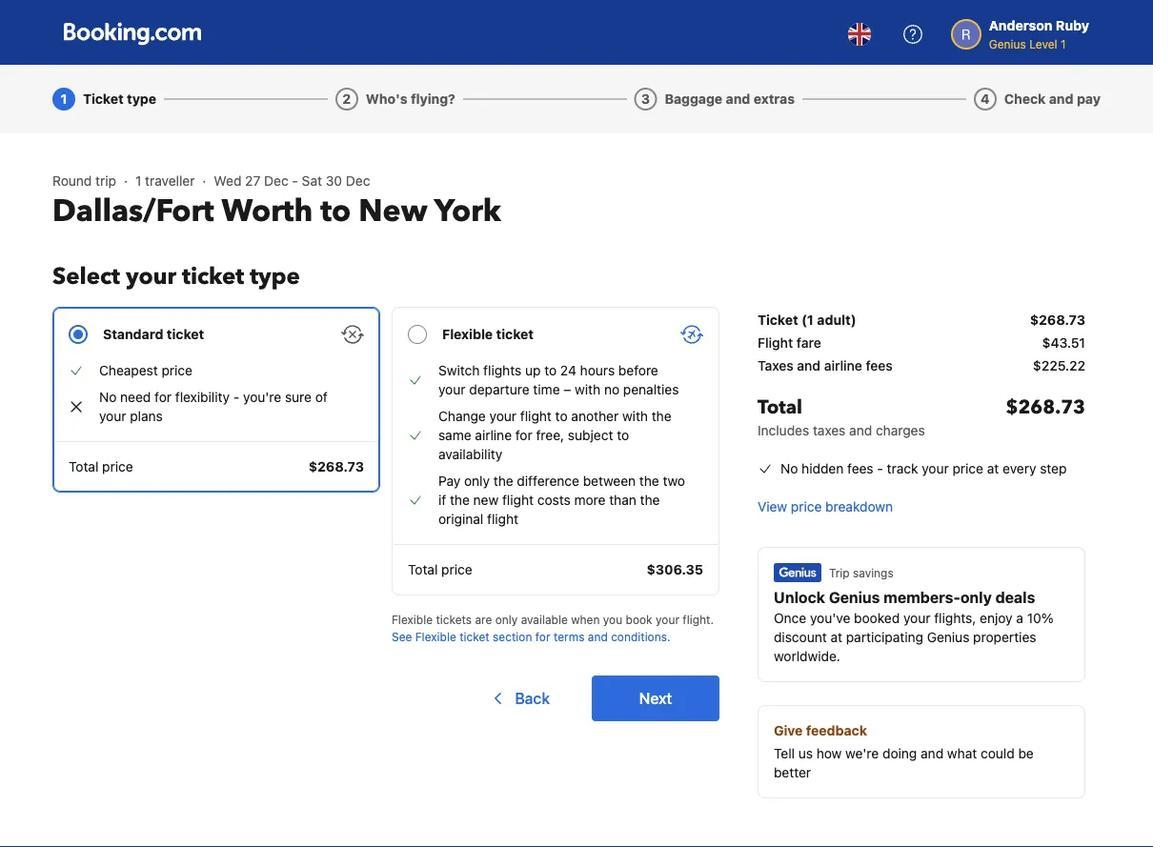 Task type: describe. For each thing, give the bounding box(es) containing it.
costs
[[537, 492, 571, 508]]

includes
[[758, 423, 809, 438]]

step
[[1040, 461, 1067, 477]]

ruby
[[1056, 18, 1089, 33]]

2 vertical spatial flight
[[487, 511, 519, 527]]

total price for no need for flexibility - you're sure of your plans
[[69, 459, 133, 475]]

$43.51
[[1042, 335, 1085, 351]]

view price breakdown element
[[758, 497, 893, 517]]

between
[[583, 473, 636, 489]]

back
[[515, 690, 550, 708]]

the left two
[[639, 473, 659, 489]]

give feedback tell us how we're doing and what could be better
[[774, 723, 1034, 781]]

worldwide.
[[774, 649, 840, 664]]

$306.35
[[647, 562, 703, 578]]

price inside option
[[441, 562, 472, 578]]

fees inside cell
[[866, 358, 893, 374]]

breakdown
[[825, 499, 893, 515]]

flexible for flexible tickets are only available when you book your flight. see flexible ticket section for terms and conditions.
[[392, 613, 433, 626]]

up
[[525, 363, 541, 378]]

ticket inside flexible tickets are only available when you book your flight. see flexible ticket section for terms and conditions.
[[460, 630, 490, 643]]

$268.73 cell for total 'cell'
[[1006, 395, 1085, 440]]

trip
[[95, 173, 116, 189]]

price up flexibility
[[161, 363, 192, 378]]

give
[[774, 723, 803, 739]]

flexibility
[[175, 389, 230, 405]]

a
[[1016, 610, 1024, 626]]

at inside unlock genius members-only deals once you've booked your flights, enjoy a 10% discount at participating genius properties worldwide.
[[831, 629, 842, 645]]

flight fare cell
[[758, 334, 821, 353]]

1 vertical spatial $268.73
[[1006, 395, 1085, 421]]

total for no need for flexibility - you're sure of your plans
[[69, 459, 99, 475]]

traveller
[[145, 173, 195, 189]]

0 vertical spatial type
[[127, 91, 156, 107]]

hours
[[580, 363, 615, 378]]

flights
[[483, 363, 522, 378]]

only inside pay only the difference between the two if the new flight costs more than the original flight
[[464, 473, 490, 489]]

no for no hidden fees - track your price at every step
[[781, 461, 798, 477]]

anderson
[[989, 18, 1053, 33]]

penalties
[[623, 382, 679, 397]]

taxes
[[813, 423, 846, 438]]

tickets
[[436, 613, 472, 626]]

charges
[[876, 423, 925, 438]]

and inside cell
[[797, 358, 821, 374]]

for inside no need for flexibility - you're sure of your plans
[[154, 389, 172, 405]]

your inside no need for flexibility - you're sure of your plans
[[99, 408, 126, 424]]

genius inside anderson ruby genius level 1
[[989, 37, 1026, 51]]

need
[[120, 389, 151, 405]]

same
[[438, 427, 471, 443]]

deals
[[996, 588, 1035, 607]]

flight
[[758, 335, 793, 351]]

1 horizontal spatial type
[[250, 261, 300, 292]]

select
[[52, 261, 120, 292]]

1 vertical spatial genius
[[829, 588, 880, 607]]

discount
[[774, 629, 827, 645]]

standard ticket
[[103, 326, 204, 342]]

another
[[571, 408, 619, 424]]

wed
[[214, 173, 242, 189]]

for inside flexible tickets are only available when you book your flight. see flexible ticket section for terms and conditions.
[[535, 630, 550, 643]]

1 horizontal spatial at
[[987, 461, 999, 477]]

total cell
[[758, 395, 925, 440]]

round
[[52, 173, 92, 189]]

flight inside change your flight to another with the same airline for free, subject to availability
[[520, 408, 552, 424]]

no for no need for flexibility - you're sure of your plans
[[99, 389, 117, 405]]

before
[[618, 363, 658, 378]]

ticket for ticket (1 adult)
[[758, 312, 798, 328]]

$225.22
[[1033, 358, 1085, 374]]

view price breakdown
[[758, 499, 893, 515]]

switch flights up to 24 hours before your departure time – with no penalties
[[438, 363, 679, 397]]

time
[[533, 382, 560, 397]]

and inside flexible tickets are only available when you book your flight. see flexible ticket section for terms and conditions.
[[588, 630, 608, 643]]

properties
[[973, 629, 1036, 645]]

dallas/fort
[[52, 191, 214, 232]]

ticket (1 adult) cell
[[758, 311, 856, 330]]

if
[[438, 492, 446, 508]]

trip savings
[[829, 566, 894, 579]]

2
[[343, 91, 351, 107]]

the right 'than'
[[640, 492, 660, 508]]

no
[[604, 382, 620, 397]]

no hidden fees - track your price at every step
[[781, 461, 1067, 477]]

enjoy
[[980, 610, 1013, 626]]

your inside flexible tickets are only available when you book your flight. see flexible ticket section for terms and conditions.
[[656, 613, 679, 626]]

2 vertical spatial flexible
[[415, 630, 456, 643]]

1 inside anderson ruby genius level 1
[[1061, 37, 1066, 51]]

price down plans
[[102, 459, 133, 475]]

only for genius
[[960, 588, 992, 607]]

the up new
[[493, 473, 513, 489]]

what
[[947, 746, 977, 761]]

your inside switch flights up to 24 hours before your departure time – with no penalties
[[438, 382, 466, 397]]

new
[[473, 492, 499, 508]]

level
[[1029, 37, 1058, 51]]

next
[[639, 690, 672, 708]]

total for change your flight to another with the same airline for free, subject to availability
[[408, 562, 438, 578]]

baggage
[[665, 91, 723, 107]]

and left extras
[[726, 91, 750, 107]]

round trip · 1 traveller · wed 27 dec - sat 30 dec dallas/fort worth to new york
[[52, 173, 501, 232]]

see
[[392, 630, 412, 643]]

30
[[326, 173, 342, 189]]

to inside round trip · 1 traveller · wed 27 dec - sat 30 dec dallas/fort worth to new york
[[320, 191, 351, 232]]

booked
[[854, 610, 900, 626]]

availability
[[438, 446, 502, 462]]

fare
[[797, 335, 821, 351]]

airline inside change your flight to another with the same airline for free, subject to availability
[[475, 427, 512, 443]]

track
[[887, 461, 918, 477]]

members-
[[884, 588, 960, 607]]

flexible ticket
[[442, 326, 534, 342]]

every
[[1003, 461, 1036, 477]]

change
[[438, 408, 486, 424]]

us
[[798, 746, 813, 761]]

unlock genius members-only deals once you've booked your flights, enjoy a 10% discount at participating genius properties worldwide.
[[774, 588, 1054, 664]]

we're
[[845, 746, 879, 761]]

view price breakdown link
[[758, 497, 893, 517]]

pay only the difference between the two if the new flight costs more than the original flight
[[438, 473, 685, 527]]

adult)
[[817, 312, 856, 328]]

switch
[[438, 363, 480, 378]]

- inside round trip · 1 traveller · wed 27 dec - sat 30 dec dallas/fort worth to new york
[[292, 173, 298, 189]]

check
[[1004, 91, 1046, 107]]

who's flying?
[[366, 91, 455, 107]]



Task type: locate. For each thing, give the bounding box(es) containing it.
1 vertical spatial flexible
[[392, 613, 433, 626]]

book
[[626, 613, 652, 626]]

0 vertical spatial $268.73 cell
[[1030, 311, 1085, 330]]

ticket for ticket type
[[83, 91, 124, 107]]

to up free,
[[555, 408, 568, 424]]

with down penalties
[[622, 408, 648, 424]]

2 row from the top
[[758, 334, 1085, 356]]

1 horizontal spatial total price
[[408, 562, 472, 578]]

york
[[434, 191, 501, 232]]

0 horizontal spatial type
[[127, 91, 156, 107]]

1 horizontal spatial only
[[495, 613, 518, 626]]

·
[[124, 173, 128, 189], [202, 173, 206, 189]]

0 horizontal spatial ·
[[124, 173, 128, 189]]

taxes and airline fees cell
[[758, 356, 893, 375]]

your down need
[[99, 408, 126, 424]]

0 vertical spatial fees
[[866, 358, 893, 374]]

1 vertical spatial type
[[250, 261, 300, 292]]

0 vertical spatial with
[[575, 382, 601, 397]]

row containing flight fare
[[758, 334, 1085, 356]]

0 vertical spatial 1
[[1061, 37, 1066, 51]]

ticket inside radio
[[167, 326, 204, 342]]

total price down plans
[[69, 459, 133, 475]]

1 · from the left
[[124, 173, 128, 189]]

type down worth
[[250, 261, 300, 292]]

taxes and airline fees
[[758, 358, 893, 374]]

0 vertical spatial genius
[[989, 37, 1026, 51]]

dec right 30
[[346, 173, 370, 189]]

price inside 'element'
[[791, 499, 822, 515]]

to right "up"
[[544, 363, 557, 378]]

airline down adult)
[[824, 358, 862, 374]]

0 vertical spatial ticket
[[83, 91, 124, 107]]

ticket up flights
[[496, 326, 534, 342]]

2 vertical spatial -
[[877, 461, 883, 477]]

only up new
[[464, 473, 490, 489]]

0 vertical spatial flight
[[520, 408, 552, 424]]

only
[[464, 473, 490, 489], [960, 588, 992, 607], [495, 613, 518, 626]]

and inside total includes taxes and charges
[[849, 423, 872, 438]]

0 horizontal spatial ticket
[[83, 91, 124, 107]]

for up plans
[[154, 389, 172, 405]]

row containing taxes and airline fees
[[758, 356, 1085, 379]]

1 horizontal spatial dec
[[346, 173, 370, 189]]

pay
[[1077, 91, 1101, 107]]

airline inside cell
[[824, 358, 862, 374]]

$268.73 cell
[[1030, 311, 1085, 330], [1006, 395, 1085, 440]]

flying?
[[411, 91, 455, 107]]

back button
[[477, 676, 561, 721]]

0 horizontal spatial total
[[69, 459, 99, 475]]

with inside switch flights up to 24 hours before your departure time – with no penalties
[[575, 382, 601, 397]]

total
[[758, 395, 803, 421], [69, 459, 99, 475], [408, 562, 438, 578]]

1 horizontal spatial with
[[622, 408, 648, 424]]

flexible tickets are only available when you book your flight. see flexible ticket section for terms and conditions.
[[392, 613, 714, 643]]

could
[[981, 746, 1015, 761]]

total price inside radio
[[69, 459, 133, 475]]

1
[[1061, 37, 1066, 51], [61, 91, 67, 107], [135, 173, 141, 189]]

ticket type
[[83, 91, 156, 107]]

flight right new
[[502, 492, 534, 508]]

the
[[652, 408, 672, 424], [493, 473, 513, 489], [639, 473, 659, 489], [450, 492, 470, 508], [640, 492, 660, 508]]

$268.73 cell up '$43.51'
[[1030, 311, 1085, 330]]

unlock
[[774, 588, 825, 607]]

you've
[[810, 610, 850, 626]]

booking.com logo image
[[64, 22, 201, 45], [64, 22, 201, 45]]

next button
[[592, 676, 720, 721]]

1 vertical spatial total price
[[408, 562, 472, 578]]

only up section
[[495, 613, 518, 626]]

3 row from the top
[[758, 356, 1085, 379]]

baggage and extras
[[665, 91, 795, 107]]

2 vertical spatial only
[[495, 613, 518, 626]]

once
[[774, 610, 806, 626]]

1 vertical spatial only
[[960, 588, 992, 607]]

0 vertical spatial -
[[292, 173, 298, 189]]

1 vertical spatial ticket
[[758, 312, 798, 328]]

0 horizontal spatial for
[[154, 389, 172, 405]]

1 vertical spatial at
[[831, 629, 842, 645]]

1 horizontal spatial ticket
[[758, 312, 798, 328]]

None radio
[[52, 307, 380, 493]]

who's
[[366, 91, 407, 107]]

2 horizontal spatial only
[[960, 588, 992, 607]]

free,
[[536, 427, 564, 443]]

worth
[[221, 191, 313, 232]]

$268.73 down of
[[309, 459, 364, 475]]

section
[[493, 630, 532, 643]]

fees up total includes taxes and charges
[[866, 358, 893, 374]]

with inside change your flight to another with the same airline for free, subject to availability
[[622, 408, 648, 424]]

original
[[438, 511, 483, 527]]

1 horizontal spatial no
[[781, 461, 798, 477]]

to inside switch flights up to 24 hours before your departure time – with no penalties
[[544, 363, 557, 378]]

flexible for flexible ticket
[[442, 326, 493, 342]]

· right trip
[[124, 173, 128, 189]]

your right book
[[656, 613, 679, 626]]

none radio containing standard ticket
[[52, 307, 380, 493]]

$268.73 cell up step
[[1006, 395, 1085, 440]]

select your ticket type
[[52, 261, 300, 292]]

genius image
[[774, 563, 822, 582], [774, 563, 822, 582]]

None radio
[[392, 307, 720, 596]]

ticket inside cell
[[758, 312, 798, 328]]

0 vertical spatial total
[[758, 395, 803, 421]]

0 horizontal spatial total price
[[69, 459, 133, 475]]

0 vertical spatial at
[[987, 461, 999, 477]]

27
[[245, 173, 260, 189]]

1 vertical spatial flight
[[502, 492, 534, 508]]

total inside total includes taxes and charges
[[758, 395, 803, 421]]

be
[[1018, 746, 1034, 761]]

flight up free,
[[520, 408, 552, 424]]

dec right 27 on the left top of page
[[264, 173, 288, 189]]

your
[[126, 261, 176, 292], [438, 382, 466, 397], [99, 408, 126, 424], [489, 408, 517, 424], [922, 461, 949, 477], [903, 610, 931, 626], [656, 613, 679, 626]]

ticket right standard
[[167, 326, 204, 342]]

1 vertical spatial -
[[233, 389, 239, 405]]

genius down anderson
[[989, 37, 1026, 51]]

type up traveller
[[127, 91, 156, 107]]

plans
[[130, 408, 163, 424]]

price right view
[[791, 499, 822, 515]]

difference
[[517, 473, 579, 489]]

change your flight to another with the same airline for free, subject to availability
[[438, 408, 672, 462]]

0 horizontal spatial at
[[831, 629, 842, 645]]

0 vertical spatial for
[[154, 389, 172, 405]]

row
[[758, 307, 1085, 334], [758, 334, 1085, 356], [758, 356, 1085, 379], [758, 379, 1085, 448]]

taxes
[[758, 358, 794, 374]]

$268.73 for total price
[[309, 459, 364, 475]]

0 vertical spatial only
[[464, 473, 490, 489]]

flight.
[[683, 613, 714, 626]]

1 vertical spatial no
[[781, 461, 798, 477]]

$268.73 cell for ticket (1 adult) cell
[[1030, 311, 1085, 330]]

1 vertical spatial for
[[515, 427, 533, 443]]

4
[[981, 91, 990, 107]]

flexible up see
[[392, 613, 433, 626]]

to right "subject"
[[617, 427, 629, 443]]

row containing total
[[758, 379, 1085, 448]]

- left sat
[[292, 173, 298, 189]]

2 horizontal spatial for
[[535, 630, 550, 643]]

only up enjoy
[[960, 588, 992, 607]]

0 horizontal spatial genius
[[829, 588, 880, 607]]

flight down new
[[487, 511, 519, 527]]

tell
[[774, 746, 795, 761]]

more
[[574, 492, 606, 508]]

and inside "give feedback tell us how we're doing and what could be better"
[[921, 746, 944, 761]]

view
[[758, 499, 787, 515]]

and left what
[[921, 746, 944, 761]]

0 horizontal spatial only
[[464, 473, 490, 489]]

0 horizontal spatial with
[[575, 382, 601, 397]]

new
[[359, 191, 427, 232]]

1 vertical spatial fees
[[847, 461, 874, 477]]

2 horizontal spatial total
[[758, 395, 803, 421]]

savings
[[853, 566, 894, 579]]

1 horizontal spatial genius
[[927, 629, 970, 645]]

2 horizontal spatial 1
[[1061, 37, 1066, 51]]

· left wed
[[202, 173, 206, 189]]

for inside change your flight to another with the same airline for free, subject to availability
[[515, 427, 533, 443]]

and down fare
[[797, 358, 821, 374]]

to down 30
[[320, 191, 351, 232]]

two
[[663, 473, 685, 489]]

no left hidden
[[781, 461, 798, 477]]

ticket inside option
[[496, 326, 534, 342]]

1 right level
[[1061, 37, 1066, 51]]

your down departure
[[489, 408, 517, 424]]

2 horizontal spatial genius
[[989, 37, 1026, 51]]

genius down trip savings
[[829, 588, 880, 607]]

2 dec from the left
[[346, 173, 370, 189]]

only inside unlock genius members-only deals once you've booked your flights, enjoy a 10% discount at participating genius properties worldwide.
[[960, 588, 992, 607]]

1 inside round trip · 1 traveller · wed 27 dec - sat 30 dec dallas/fort worth to new york
[[135, 173, 141, 189]]

1 horizontal spatial for
[[515, 427, 533, 443]]

-
[[292, 173, 298, 189], [233, 389, 239, 405], [877, 461, 883, 477]]

- left track
[[877, 461, 883, 477]]

$268.73 for ticket (1 adult)
[[1030, 312, 1085, 328]]

you're
[[243, 389, 281, 405]]

total includes taxes and charges
[[758, 395, 925, 438]]

1 horizontal spatial airline
[[824, 358, 862, 374]]

row containing ticket (1 adult)
[[758, 307, 1085, 334]]

24
[[560, 363, 576, 378]]

than
[[609, 492, 637, 508]]

1 horizontal spatial total
[[408, 562, 438, 578]]

for left free,
[[515, 427, 533, 443]]

0 horizontal spatial -
[[233, 389, 239, 405]]

flexible up switch
[[442, 326, 493, 342]]

airline
[[824, 358, 862, 374], [475, 427, 512, 443]]

1 vertical spatial with
[[622, 408, 648, 424]]

ticket up trip
[[83, 91, 124, 107]]

ticket
[[83, 91, 124, 107], [758, 312, 798, 328]]

table
[[758, 307, 1085, 448]]

the down penalties
[[652, 408, 672, 424]]

no
[[99, 389, 117, 405], [781, 461, 798, 477]]

terms
[[554, 630, 585, 643]]

trip
[[829, 566, 850, 579]]

table containing total
[[758, 307, 1085, 448]]

0 horizontal spatial no
[[99, 389, 117, 405]]

your down switch
[[438, 382, 466, 397]]

price up tickets
[[441, 562, 472, 578]]

4 row from the top
[[758, 379, 1085, 448]]

your right track
[[922, 461, 949, 477]]

at down the you've
[[831, 629, 842, 645]]

you
[[603, 613, 623, 626]]

only inside flexible tickets are only available when you book your flight. see flexible ticket section for terms and conditions.
[[495, 613, 518, 626]]

and left pay in the right top of the page
[[1049, 91, 1074, 107]]

your up standard ticket at the left of page
[[126, 261, 176, 292]]

conditions.
[[611, 630, 671, 643]]

$268.73 up '$43.51'
[[1030, 312, 1085, 328]]

2 vertical spatial for
[[535, 630, 550, 643]]

10%
[[1027, 610, 1054, 626]]

hidden
[[802, 461, 844, 477]]

pay
[[438, 473, 461, 489]]

1 row from the top
[[758, 307, 1085, 334]]

1 horizontal spatial 1
[[135, 173, 141, 189]]

1 left 'ticket type'
[[61, 91, 67, 107]]

your inside unlock genius members-only deals once you've booked your flights, enjoy a 10% discount at participating genius properties worldwide.
[[903, 610, 931, 626]]

standard
[[103, 326, 163, 342]]

no left need
[[99, 389, 117, 405]]

1 up dallas/fort
[[135, 173, 141, 189]]

$225.22 cell
[[1033, 356, 1085, 375]]

1 vertical spatial total
[[69, 459, 99, 475]]

$43.51 cell
[[1042, 334, 1085, 353]]

sure
[[285, 389, 312, 405]]

flexible down tickets
[[415, 630, 456, 643]]

for down 'available'
[[535, 630, 550, 643]]

1 horizontal spatial ·
[[202, 173, 206, 189]]

- inside no need for flexibility - you're sure of your plans
[[233, 389, 239, 405]]

0 horizontal spatial airline
[[475, 427, 512, 443]]

2 vertical spatial $268.73
[[309, 459, 364, 475]]

subject
[[568, 427, 613, 443]]

$268.73 inside radio
[[309, 459, 364, 475]]

0 vertical spatial $268.73
[[1030, 312, 1085, 328]]

with right –
[[575, 382, 601, 397]]

none radio containing flexible ticket
[[392, 307, 720, 596]]

–
[[564, 382, 571, 397]]

2 vertical spatial 1
[[135, 173, 141, 189]]

only for tickets
[[495, 613, 518, 626]]

(1
[[802, 312, 814, 328]]

and
[[726, 91, 750, 107], [1049, 91, 1074, 107], [797, 358, 821, 374], [849, 423, 872, 438], [588, 630, 608, 643], [921, 746, 944, 761]]

ticket down are
[[460, 630, 490, 643]]

1 vertical spatial $268.73 cell
[[1006, 395, 1085, 440]]

doing
[[883, 746, 917, 761]]

$268.73 down $225.22 cell
[[1006, 395, 1085, 421]]

no inside no need for flexibility - you're sure of your plans
[[99, 389, 117, 405]]

genius down flights,
[[927, 629, 970, 645]]

total inside radio
[[69, 459, 99, 475]]

your down members-
[[903, 610, 931, 626]]

feedback
[[806, 723, 867, 739]]

1 horizontal spatial -
[[292, 173, 298, 189]]

0 horizontal spatial dec
[[264, 173, 288, 189]]

1 vertical spatial airline
[[475, 427, 512, 443]]

better
[[774, 765, 811, 781]]

0 vertical spatial total price
[[69, 459, 133, 475]]

airline up availability at the left bottom of page
[[475, 427, 512, 443]]

and down when
[[588, 630, 608, 643]]

2 vertical spatial total
[[408, 562, 438, 578]]

$268.73
[[1030, 312, 1085, 328], [1006, 395, 1085, 421], [309, 459, 364, 475]]

price left every
[[953, 461, 983, 477]]

and right taxes
[[849, 423, 872, 438]]

0 vertical spatial flexible
[[442, 326, 493, 342]]

- left the you're on the top left of page
[[233, 389, 239, 405]]

are
[[475, 613, 492, 626]]

your inside change your flight to another with the same airline for free, subject to availability
[[489, 408, 517, 424]]

ticket up standard ticket at the left of page
[[182, 261, 244, 292]]

0 horizontal spatial 1
[[61, 91, 67, 107]]

cheapest
[[99, 363, 158, 378]]

flights,
[[934, 610, 976, 626]]

anderson ruby genius level 1
[[989, 18, 1089, 51]]

flexible
[[442, 326, 493, 342], [392, 613, 433, 626], [415, 630, 456, 643]]

1 vertical spatial 1
[[61, 91, 67, 107]]

total price for change your flight to another with the same airline for free, subject to availability
[[408, 562, 472, 578]]

0 vertical spatial no
[[99, 389, 117, 405]]

2 · from the left
[[202, 173, 206, 189]]

fees right hidden
[[847, 461, 874, 477]]

the right if
[[450, 492, 470, 508]]

ticket up the flight
[[758, 312, 798, 328]]

at left every
[[987, 461, 999, 477]]

2 vertical spatial genius
[[927, 629, 970, 645]]

the inside change your flight to another with the same airline for free, subject to availability
[[652, 408, 672, 424]]

1 dec from the left
[[264, 173, 288, 189]]

total price up tickets
[[408, 562, 472, 578]]

0 vertical spatial airline
[[824, 358, 862, 374]]

see flexible ticket section for terms and conditions. link
[[392, 630, 671, 643]]

2 horizontal spatial -
[[877, 461, 883, 477]]

departure
[[469, 382, 530, 397]]



Task type: vqa. For each thing, say whether or not it's contained in the screenshot.
only
yes



